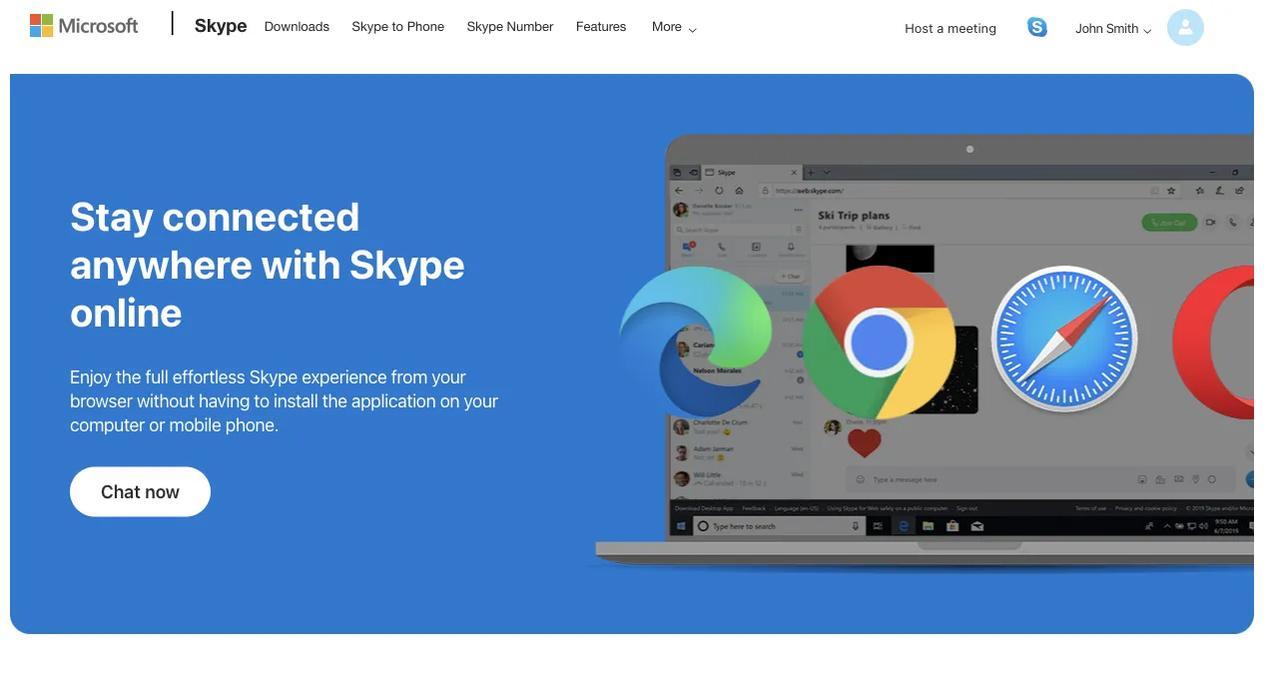 Task type: describe. For each thing, give the bounding box(es) containing it.
stay connected anywhere with skype online
[[70, 192, 465, 335]]

features
[[576, 18, 626, 33]]

install
[[274, 390, 318, 411]]

now
[[145, 481, 180, 502]]

full
[[145, 366, 168, 387]]

skype for skype to phone
[[352, 18, 388, 33]]

more button
[[639, 1, 713, 51]]

smith
[[1106, 20, 1138, 35]]

avatar image
[[1167, 9, 1204, 46]]

browser
[[70, 390, 132, 411]]

chat
[[101, 481, 141, 502]]

skype link
[[185, 1, 253, 55]]

1 vertical spatial your
[[464, 390, 498, 411]]

microsoft image
[[30, 14, 138, 37]]

skype inside enjoy the full effortless skype experience from your browser without having to install the application on your computer or mobile phone.
[[249, 366, 298, 387]]

having
[[199, 390, 250, 411]]

chat now
[[101, 481, 180, 502]]

skype to phone link
[[343, 1, 453, 49]]

john smith
[[1076, 20, 1138, 35]]

computer
[[70, 414, 145, 435]]

to inside enjoy the full effortless skype experience from your browser without having to install the application on your computer or mobile phone.
[[254, 390, 269, 411]]

skype inside stay connected anywhere with skype online
[[349, 240, 465, 287]]

number
[[507, 18, 554, 33]]

john
[[1076, 20, 1103, 35]]

john smith link
[[1060, 2, 1204, 53]]

1 vertical spatial the
[[322, 390, 347, 411]]

skype number
[[467, 18, 554, 33]]

skype for skype number
[[467, 18, 503, 33]]

online
[[70, 288, 183, 335]]

connected
[[162, 192, 360, 239]]

downloads
[[264, 18, 329, 33]]

0 vertical spatial the
[[116, 366, 141, 387]]

effortless
[[172, 366, 245, 387]]

phone
[[407, 18, 444, 33]]

features link
[[567, 1, 635, 49]]

or
[[149, 414, 165, 435]]



Task type: vqa. For each thing, say whether or not it's contained in the screenshot.
now
yes



Task type: locate. For each thing, give the bounding box(es) containing it.
host
[[905, 20, 933, 35]]

arrow down image
[[1135, 19, 1159, 43]]

host a meeting
[[905, 20, 997, 35]]

1 horizontal spatial to
[[392, 18, 404, 33]]

the down experience
[[322, 390, 347, 411]]

0 horizontal spatial the
[[116, 366, 141, 387]]

0 vertical spatial to
[[392, 18, 404, 33]]

without
[[137, 390, 194, 411]]

1 vertical spatial to
[[254, 390, 269, 411]]

on
[[440, 390, 460, 411]]

host a meeting link
[[889, 2, 1013, 53]]

the left full on the bottom left of page
[[116, 366, 141, 387]]

from
[[391, 366, 427, 387]]

skype to phone
[[352, 18, 444, 33]]

 link
[[1028, 17, 1048, 37]]

skype for skype
[[195, 14, 247, 35]]

the
[[116, 366, 141, 387], [322, 390, 347, 411]]

skype web on edge image
[[570, 134, 1264, 574]]

your up on
[[432, 366, 466, 387]]

phone.
[[225, 414, 279, 435]]

skype number link
[[458, 1, 563, 49]]

downloads link
[[255, 1, 338, 49]]

to
[[392, 18, 404, 33], [254, 390, 269, 411]]

meeting
[[948, 20, 997, 35]]

to up 'phone.' on the left bottom of the page
[[254, 390, 269, 411]]

menu bar containing host a meeting
[[6, 2, 1229, 105]]

enjoy
[[70, 366, 112, 387]]

application
[[351, 390, 436, 411]]

chat now link
[[70, 467, 211, 517]]

with
[[261, 240, 341, 287]]

your
[[432, 366, 466, 387], [464, 390, 498, 411]]

to left the phone on the top left of page
[[392, 18, 404, 33]]

a
[[937, 20, 944, 35]]

1 horizontal spatial the
[[322, 390, 347, 411]]

anywhere
[[70, 240, 253, 287]]

skype
[[195, 14, 247, 35], [352, 18, 388, 33], [467, 18, 503, 33], [349, 240, 465, 287], [249, 366, 298, 387]]

experience
[[302, 366, 387, 387]]

stay
[[70, 192, 154, 239]]

0 vertical spatial your
[[432, 366, 466, 387]]

mobile
[[169, 414, 221, 435]]

your right on
[[464, 390, 498, 411]]

menu bar
[[6, 2, 1229, 105]]

0 horizontal spatial to
[[254, 390, 269, 411]]

enjoy the full effortless skype experience from your browser without having to install the application on your computer or mobile phone.
[[70, 366, 498, 435]]

more
[[652, 18, 682, 33]]



